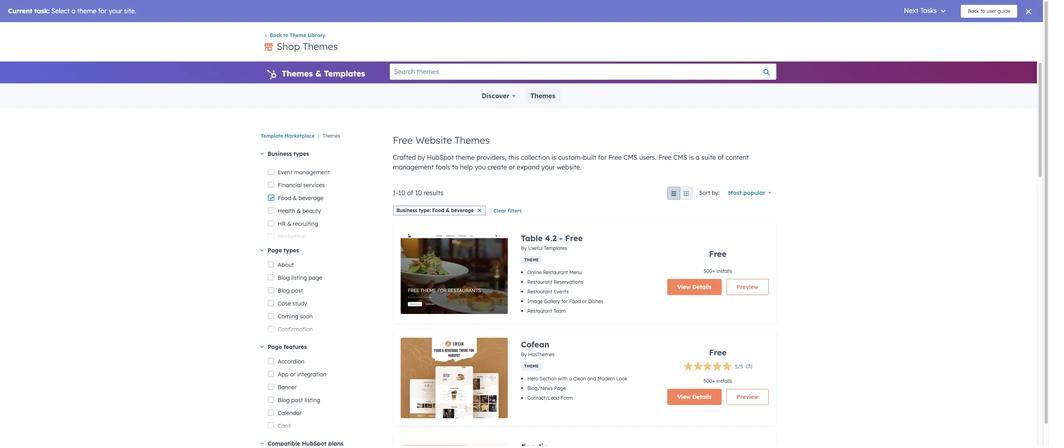 Task type: vqa. For each thing, say whether or not it's contained in the screenshot.
bottommost The Chat,
no



Task type: locate. For each thing, give the bounding box(es) containing it.
back to theme library link
[[264, 32, 325, 38]]

shop
[[277, 40, 300, 53]]



Task type: describe. For each thing, give the bounding box(es) containing it.
themes
[[303, 40, 338, 53]]

shop themes
[[277, 40, 338, 53]]

back to theme library
[[270, 32, 325, 38]]

library
[[308, 32, 325, 38]]

back
[[270, 32, 282, 38]]

theme
[[290, 32, 306, 38]]

to
[[283, 32, 288, 38]]



